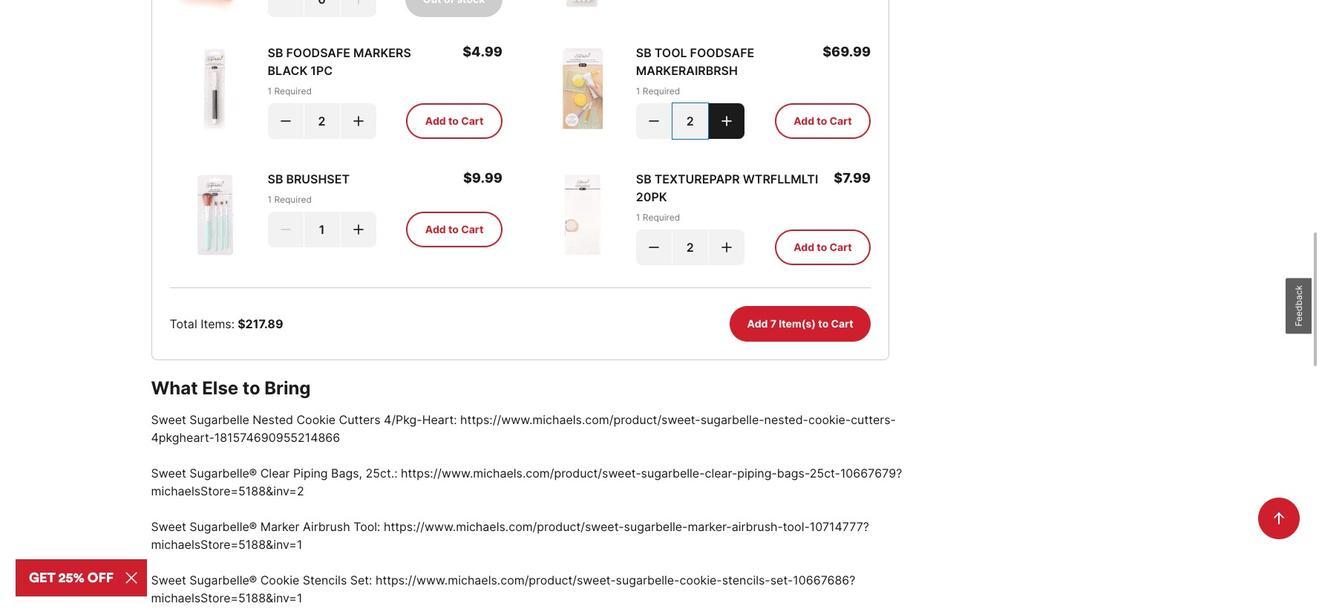 Task type: vqa. For each thing, say whether or not it's contained in the screenshot.


Task type: describe. For each thing, give the bounding box(es) containing it.
$4.99
[[463, 44, 503, 59]]

sb texturepapr wtrfllmlti 20pk image
[[538, 170, 628, 259]]

Number Stepper text field
[[673, 103, 709, 139]]

marker-
[[688, 519, 732, 534]]

sb tool foodsafe markerairbrsh link
[[636, 44, 814, 79]]

to for $4.99
[[449, 115, 459, 127]]

7
[[771, 317, 777, 330]]

10667686?
[[793, 572, 856, 587]]

add to cart for $9.99
[[425, 223, 484, 236]]

10667679?
[[841, 466, 903, 480]]

add to cart for $4.99
[[425, 115, 484, 127]]

piping-
[[738, 466, 778, 480]]

required inside sb texturepapr wtrfllmlti 20pk 1 required
[[643, 211, 681, 223]]

tool
[[655, 45, 688, 60]]

1 inside sb foodsafe markers black 1pc 1 required
[[268, 85, 272, 96]]

10714777?
[[810, 519, 870, 534]]

total
[[170, 316, 197, 331]]

what
[[151, 377, 198, 399]]

0 vertical spatial button to increment counter for number stepper image
[[720, 113, 735, 128]]

bags-
[[778, 466, 810, 480]]

sb for $69.99
[[636, 45, 652, 60]]

1 inside sb texturepapr wtrfllmlti 20pk 1 required
[[636, 211, 641, 223]]

sb tool foodsafe markerairbrsh image
[[538, 44, 628, 133]]

sb brushset link
[[268, 170, 350, 188]]

1 horizontal spatial cookie-
[[809, 412, 851, 427]]

button to decrement counter for number stepper image
[[647, 240, 662, 255]]

sb for $4.99
[[268, 45, 283, 60]]

add for $9.99
[[425, 223, 446, 236]]

clear-
[[705, 466, 738, 480]]

markers
[[354, 45, 411, 60]]

to for $7.99
[[817, 241, 828, 253]]

sb for $9.99
[[268, 171, 283, 186]]

cart right item(s) at the right of the page
[[832, 317, 854, 330]]

sb tool foodsafe markerairbrsh 1 required
[[636, 45, 758, 96]]

cart for $9.99
[[461, 223, 484, 236]]

to for $69.99
[[817, 115, 828, 127]]

add for $4.99
[[425, 115, 446, 127]]

number stepper text field down sb brushset 1 required
[[304, 211, 340, 247]]

$69.99
[[823, 44, 871, 59]]

required inside sb foodsafe markers black 1pc 1 required
[[274, 85, 312, 96]]

tool-
[[784, 519, 810, 534]]

$9.99
[[463, 170, 503, 185]]

bring
[[265, 377, 311, 399]]

airbrush-
[[732, 519, 784, 534]]

what else to bring
[[151, 377, 311, 399]]

items:
[[201, 316, 235, 331]]

clear
[[261, 466, 290, 480]]

2 sweet from the top
[[151, 466, 186, 480]]

add to cart for $7.99
[[794, 241, 853, 253]]

total items: $217.89
[[170, 316, 283, 331]]

sb foodsafe markers black 1pc 1 required
[[268, 45, 414, 96]]

181574690955214866
[[214, 430, 340, 445]]

0 vertical spatial cookie
[[297, 412, 336, 427]]

sb foodsafe markers opgp image
[[538, 0, 628, 11]]

button to increment counter for number stepper image for $4.99
[[351, 113, 366, 128]]

foodsafe inside sb foodsafe markers black 1pc 1 required
[[286, 45, 351, 60]]

0 horizontal spatial button to increment counter for number stepper image
[[351, 222, 366, 237]]

25ct.:
[[366, 466, 398, 480]]

stencils-
[[722, 572, 771, 587]]

sb brushset 1 required
[[268, 171, 350, 205]]

cutters-
[[851, 412, 897, 427]]

add for $7.99
[[794, 241, 815, 253]]

add to cart button for $69.99
[[775, 103, 871, 139]]

button to decrement counter for number stepper image for $4.99
[[278, 113, 293, 128]]

stencils
[[303, 572, 347, 587]]

michaelsstore=5188&inv=1
[[151, 537, 303, 552]]

$7.99
[[834, 170, 871, 185]]

3 sugarbelle® from the top
[[190, 572, 257, 587]]

cart for $7.99
[[830, 241, 853, 253]]

sweet sugarbelle nested cookie cutters 4/pkg-heart: https://www.michaels.com/product/sweet-sugarbelle-nested-cookie-cutters- 4pkgheart-181574690955214866 sweet sugarbelle® clear piping bags, 25ct.: https://www.michaels.com/product/sweet-sugarbelle-clear-piping-bags-25ct-10667679? michaelsstore=5188&inv=2 sweet sugarbelle® marker airbrush tool: https://www.michaels.com/product/sweet-sugarbelle-marker-airbrush-tool-10714777? michaelsstore=5188&inv=1 sweet sugarbelle® cookie stencils set: https://www.michaels.com/product/sweet-sugarbelle-cookie-stencils-set-10667686? michaelsstore=518
[[151, 412, 903, 612]]

add for $69.99
[[794, 115, 815, 127]]

set-
[[771, 572, 793, 587]]

button to increment counter for number stepper image for $7.99
[[720, 240, 735, 255]]

4pkgheart-
[[151, 430, 215, 445]]



Task type: locate. For each thing, give the bounding box(es) containing it.
1 horizontal spatial button to increment counter for number stepper image
[[720, 240, 735, 255]]

button to increment counter for number stepper image down sb texturepapr wtrfllmlti 20pk 1 required
[[720, 240, 735, 255]]

required inside "sb tool foodsafe markerairbrsh 1 required"
[[643, 85, 681, 96]]

foodsafe up 1pc
[[286, 45, 351, 60]]

number stepper text field up 1pc
[[304, 0, 340, 17]]

0 horizontal spatial cookie-
[[680, 572, 723, 587]]

black
[[268, 63, 308, 78]]

required
[[274, 85, 312, 96], [643, 85, 681, 96], [274, 194, 312, 205], [643, 211, 681, 223]]

cart up $7.99
[[830, 115, 853, 127]]

add
[[425, 115, 446, 127], [794, 115, 815, 127], [425, 223, 446, 236], [794, 241, 815, 253], [748, 317, 768, 330]]

sugarbelle®
[[190, 466, 257, 480], [190, 519, 257, 534], [190, 572, 257, 587]]

sb up 20pk
[[636, 171, 652, 186]]

1 down sb brushset link
[[268, 194, 272, 205]]

cookie- up 25ct-
[[809, 412, 851, 427]]

button to increment counter for number stepper image
[[720, 113, 735, 128], [351, 222, 366, 237]]

1 vertical spatial cookie
[[261, 572, 300, 587]]

to
[[449, 115, 459, 127], [817, 115, 828, 127], [449, 223, 459, 236], [817, 241, 828, 253], [819, 317, 829, 330], [243, 377, 260, 399]]

1 inside sb brushset 1 required
[[268, 194, 272, 205]]

foodsafe inside "sb tool foodsafe markerairbrsh 1 required"
[[691, 45, 755, 60]]

foodsafe
[[286, 45, 351, 60], [691, 45, 755, 60]]

sweet down 4pkgheart-
[[151, 466, 186, 480]]

0 vertical spatial button to increment counter for number stepper image
[[351, 113, 366, 128]]

bags,
[[331, 466, 363, 480]]

texturepapr
[[655, 171, 740, 186]]

michaelsstore=5188&inv=2
[[151, 483, 304, 498]]

cutters
[[339, 412, 381, 427]]

1 horizontal spatial button to decrement counter for number stepper image
[[647, 113, 662, 128]]

set:
[[350, 572, 373, 587]]

add to cart for $69.99
[[794, 115, 853, 127]]

foodsafe up markerairbrsh
[[691, 45, 755, 60]]

sb
[[268, 45, 283, 60], [636, 45, 652, 60], [268, 171, 283, 186], [636, 171, 652, 186]]

tool:
[[354, 519, 381, 534]]

sugarbelle
[[190, 412, 249, 427]]

sb foodsafe markers black 1pc image
[[170, 44, 259, 133]]

cookie-
[[809, 412, 851, 427], [680, 572, 723, 587]]

sweet down "michaelsstore=5188&inv=1"
[[151, 572, 186, 587]]

wtrfllmlti
[[743, 171, 819, 186]]

0 horizontal spatial button to increment counter for number stepper image
[[351, 113, 366, 128]]

3 sweet from the top
[[151, 519, 186, 534]]

add to cart button for $9.99
[[407, 211, 503, 247]]

2 foodsafe from the left
[[691, 45, 755, 60]]

cart for $4.99
[[461, 115, 484, 127]]

sb left brushset
[[268, 171, 283, 186]]

sweet up "michaelsstore=5188&inv=1"
[[151, 519, 186, 534]]

sugarbelle® up "michaelsstore=5188&inv=1"
[[190, 519, 257, 534]]

sb up black
[[268, 45, 283, 60]]

piping
[[293, 466, 328, 480]]

2 button to decrement counter for number stepper image from the left
[[647, 113, 662, 128]]

add to cart button
[[407, 103, 503, 139], [775, 103, 871, 139], [407, 211, 503, 247], [775, 229, 871, 265]]

add 7 item(s) to cart
[[748, 317, 854, 330]]

0 vertical spatial cookie-
[[809, 412, 851, 427]]

sb for $7.99
[[636, 171, 652, 186]]

cart for $69.99
[[830, 115, 853, 127]]

sugarbelle-
[[701, 412, 765, 427], [641, 466, 705, 480], [624, 519, 688, 534], [616, 572, 680, 587]]

sb left tool
[[636, 45, 652, 60]]

1 sugarbelle® from the top
[[190, 466, 257, 480]]

2 sugarbelle® from the top
[[190, 519, 257, 534]]

button to decrement counter for number stepper image down black
[[278, 113, 293, 128]]

1 down 20pk
[[636, 211, 641, 223]]

cookie
[[297, 412, 336, 427], [261, 572, 300, 587]]

required down markerairbrsh
[[643, 85, 681, 96]]

Number Stepper text field
[[304, 0, 340, 17], [304, 103, 340, 139], [304, 211, 340, 247], [673, 229, 709, 265]]

number stepper text field right button to decrement counter for number stepper image
[[673, 229, 709, 265]]

add to cart button for $4.99
[[407, 103, 503, 139]]

sb foodsafe markers black 1pc link
[[268, 44, 454, 79]]

required down sb brushset link
[[274, 194, 312, 205]]

1 inside "sb tool foodsafe markerairbrsh 1 required"
[[636, 85, 641, 96]]

cart up $9.99
[[461, 115, 484, 127]]

sb brushset image
[[170, 170, 259, 259]]

1 vertical spatial sugarbelle®
[[190, 519, 257, 534]]

4/pkg-
[[384, 412, 422, 427]]

sugarbelle® up michaelsstore=5188&inv=2
[[190, 466, 257, 480]]

1 down markerairbrsh
[[636, 85, 641, 96]]

else
[[202, 377, 239, 399]]

cart down $7.99
[[830, 241, 853, 253]]

required inside sb brushset 1 required
[[274, 194, 312, 205]]

4 sweet from the top
[[151, 572, 186, 587]]

add to cart
[[425, 115, 484, 127], [794, 115, 853, 127], [425, 223, 484, 236], [794, 241, 853, 253]]

20pk
[[636, 189, 667, 204]]

nested-
[[765, 412, 809, 427]]

1pc
[[311, 63, 333, 78]]

0 horizontal spatial button to decrement counter for number stepper image
[[278, 113, 293, 128]]

food - sb - 2.5' sba - nest cookie cutter - heart image
[[170, 0, 259, 11]]

cookie down bring
[[297, 412, 336, 427]]

brushset
[[286, 171, 350, 186]]

sb texturepapr wtrfllmlti 20pk 1 required
[[636, 171, 822, 223]]

cookie- down marker-
[[680, 572, 723, 587]]

heart:
[[422, 412, 457, 427]]

cart
[[461, 115, 484, 127], [830, 115, 853, 127], [461, 223, 484, 236], [830, 241, 853, 253], [832, 317, 854, 330]]

markerairbrsh
[[636, 63, 738, 78]]

button to increment counter for number stepper image
[[351, 113, 366, 128], [720, 240, 735, 255]]

sb inside "sb tool foodsafe markerairbrsh 1 required"
[[636, 45, 652, 60]]

1 vertical spatial button to increment counter for number stepper image
[[351, 222, 366, 237]]

25ct-
[[810, 466, 841, 480]]

button to decrement counter for number stepper image for $69.99
[[647, 113, 662, 128]]

1 sweet from the top
[[151, 412, 186, 427]]

0 horizontal spatial foodsafe
[[286, 45, 351, 60]]

1
[[268, 85, 272, 96], [636, 85, 641, 96], [268, 194, 272, 205], [636, 211, 641, 223]]

button to decrement counter for number stepper image
[[278, 113, 293, 128], [647, 113, 662, 128]]

sweet
[[151, 412, 186, 427], [151, 466, 186, 480], [151, 519, 186, 534], [151, 572, 186, 587]]

nested
[[253, 412, 293, 427]]

1 vertical spatial cookie-
[[680, 572, 723, 587]]

1 horizontal spatial button to increment counter for number stepper image
[[720, 113, 735, 128]]

sweet up 4pkgheart-
[[151, 412, 186, 427]]

1 foodsafe from the left
[[286, 45, 351, 60]]

sb inside sb foodsafe markers black 1pc 1 required
[[268, 45, 283, 60]]

1 horizontal spatial foodsafe
[[691, 45, 755, 60]]

sb texturepapr wtrfllmlti 20pk link
[[636, 170, 825, 206]]

https://www.michaels.com/product/sweet-
[[461, 412, 701, 427], [401, 466, 641, 480], [384, 519, 624, 534], [376, 572, 616, 587]]

button to decrement counter for number stepper image left number stepper text field
[[647, 113, 662, 128]]

2 vertical spatial sugarbelle®
[[190, 572, 257, 587]]

cart down $9.99
[[461, 223, 484, 236]]

cookie left stencils
[[261, 572, 300, 587]]

airbrush
[[303, 519, 350, 534]]

item(s)
[[779, 317, 816, 330]]

1 down black
[[268, 85, 272, 96]]

1 vertical spatial button to increment counter for number stepper image
[[720, 240, 735, 255]]

required down black
[[274, 85, 312, 96]]

add to cart button for $7.99
[[775, 229, 871, 265]]

button to increment counter for number stepper image down sb foodsafe markers black 1pc 1 required
[[351, 113, 366, 128]]

sb inside sb texturepapr wtrfllmlti 20pk 1 required
[[636, 171, 652, 186]]

0 vertical spatial sugarbelle®
[[190, 466, 257, 480]]

number stepper text field down 1pc
[[304, 103, 340, 139]]

$217.89
[[238, 316, 283, 331]]

1 button to decrement counter for number stepper image from the left
[[278, 113, 293, 128]]

to for $9.99
[[449, 223, 459, 236]]

sugarbelle® down "michaelsstore=5188&inv=1"
[[190, 572, 257, 587]]

sb inside sb brushset 1 required
[[268, 171, 283, 186]]

required down 20pk
[[643, 211, 681, 223]]

marker
[[261, 519, 300, 534]]



